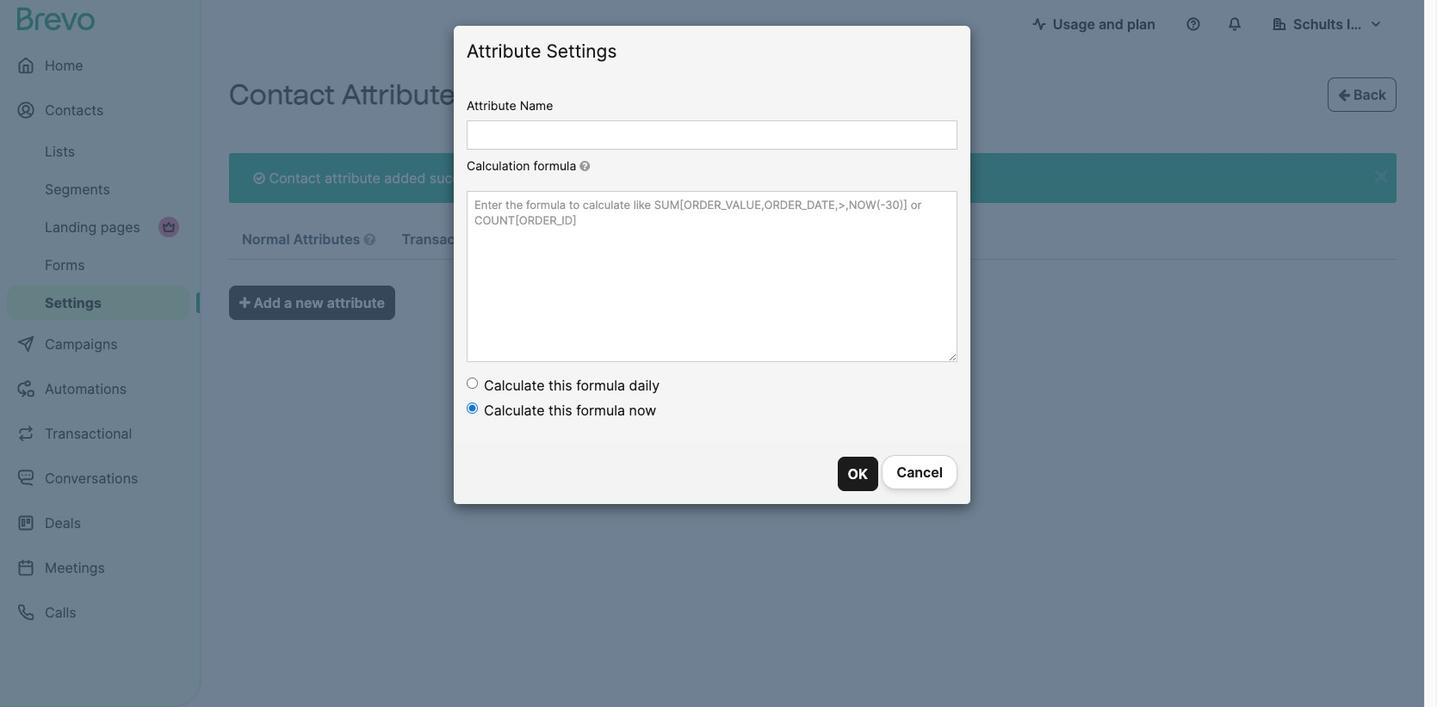 Task type: vqa. For each thing, say whether or not it's contained in the screenshot.
'now'
yes



Task type: locate. For each thing, give the bounding box(es) containing it.
1 vertical spatial this
[[549, 403, 572, 420]]

normal attributes link
[[229, 220, 389, 260]]

meetings link
[[7, 548, 189, 589]]

ok button
[[838, 457, 878, 492]]

usage
[[1053, 16, 1095, 33]]

1 vertical spatial transactional
[[45, 425, 132, 443]]

segments
[[45, 181, 110, 198]]

this
[[549, 378, 572, 395], [549, 403, 572, 420]]

home
[[45, 57, 83, 74]]

added
[[384, 170, 426, 187]]

attribute right new
[[327, 295, 385, 312]]

segments link
[[7, 172, 189, 207]]

calculate this formula daily
[[484, 378, 660, 395]]

back
[[1350, 86, 1387, 103]]

0 vertical spatial formula
[[533, 159, 576, 173]]

transactional
[[402, 231, 492, 248], [45, 425, 132, 443]]

successfully.
[[430, 170, 513, 187]]

2 this from the top
[[549, 403, 572, 420]]

back link
[[1328, 78, 1397, 112]]

2 attribute from the top
[[467, 98, 516, 113]]

this up calculate this formula now
[[549, 378, 572, 395]]

plan
[[1127, 16, 1156, 33]]

attributes down the calculation formula
[[496, 231, 563, 248]]

add a new attribute
[[250, 295, 385, 312]]

transactional for transactional attributes
[[402, 231, 492, 248]]

pages
[[101, 219, 140, 236]]

forms link
[[7, 248, 189, 282]]

0 vertical spatial transactional
[[402, 231, 492, 248]]

question circle image
[[580, 161, 590, 173]]

attribute
[[325, 170, 380, 187], [327, 295, 385, 312]]

calculate for calculate this formula daily
[[484, 378, 545, 395]]

check circle o image
[[253, 171, 265, 185]]

1 this from the top
[[549, 378, 572, 395]]

schults inc
[[1294, 16, 1367, 33]]

now
[[629, 403, 656, 420]]

0 horizontal spatial settings
[[45, 295, 102, 312]]

0 vertical spatial this
[[549, 378, 572, 395]]

0 vertical spatial calculate
[[484, 378, 545, 395]]

settings up name
[[546, 40, 617, 62]]

None radio
[[467, 378, 478, 390], [467, 403, 478, 415], [467, 378, 478, 390], [467, 403, 478, 415]]

campaigns
[[45, 336, 118, 353]]

2 vertical spatial formula
[[576, 403, 625, 420]]

transactional attributes
[[402, 231, 566, 248]]

plus image
[[239, 296, 250, 310]]

1 vertical spatial attribute
[[327, 295, 385, 312]]

1 vertical spatial calculate
[[484, 403, 545, 420]]

contacts
[[45, 102, 104, 119]]

meetings
[[45, 560, 105, 577]]

1 vertical spatial settings
[[45, 295, 102, 312]]

this for daily
[[549, 378, 572, 395]]

attributes left question circle image
[[293, 231, 360, 248]]

normal
[[242, 231, 290, 248]]

None text field
[[467, 121, 958, 150]]

1 vertical spatial formula
[[576, 378, 625, 395]]

transactional down successfully.
[[402, 231, 492, 248]]

1 horizontal spatial transactional
[[402, 231, 492, 248]]

add a new attribute link
[[229, 286, 395, 320]]

attributes up added
[[341, 78, 470, 111]]

settings link
[[7, 286, 189, 320]]

attribute for attribute name
[[467, 98, 516, 113]]

0 vertical spatial attribute
[[467, 40, 541, 62]]

calculate this formula now
[[484, 403, 656, 420]]

1 attribute from the top
[[467, 40, 541, 62]]

formula down calculate this formula daily
[[576, 403, 625, 420]]

1 vertical spatial attribute
[[467, 98, 516, 113]]

0 vertical spatial attribute
[[325, 170, 380, 187]]

calculation
[[467, 159, 530, 173]]

formula up calculate this formula now
[[576, 378, 625, 395]]

calculation formula
[[467, 159, 580, 173]]

1 calculate from the top
[[484, 378, 545, 395]]

attributes inside normal attributes link
[[293, 231, 360, 248]]

Enter the formula to calculate like SUM[ORDER_VALUE,ORDER_DATE,>,NOW(-30)] or COUNT[ORDER_ID] text field
[[467, 191, 958, 363]]

schults
[[1294, 16, 1344, 33]]

calculate down calculate this formula daily
[[484, 403, 545, 420]]

transactional down automations
[[45, 425, 132, 443]]

1 horizontal spatial settings
[[546, 40, 617, 62]]

1 vertical spatial contact
[[269, 170, 321, 187]]

usage and plan button
[[1019, 7, 1170, 41]]

attributes inside "transactional attributes" link
[[496, 231, 563, 248]]

landing pages
[[45, 219, 140, 236]]

settings down the forms
[[45, 295, 102, 312]]

calculate
[[484, 378, 545, 395], [484, 403, 545, 420]]

this down calculate this formula daily
[[549, 403, 572, 420]]

usage and plan
[[1053, 16, 1156, 33]]

calculate up calculate this formula now
[[484, 378, 545, 395]]

formula left question circle icon on the top of the page
[[533, 159, 576, 173]]

attribute left added
[[325, 170, 380, 187]]

daily
[[629, 378, 660, 395]]

calls link
[[7, 593, 189, 634]]

2 calculate from the top
[[484, 403, 545, 420]]

contact attributes
[[229, 78, 470, 111]]

0 horizontal spatial transactional
[[45, 425, 132, 443]]

attribute for attribute settings
[[467, 40, 541, 62]]

formula
[[533, 159, 576, 173], [576, 378, 625, 395], [576, 403, 625, 420]]

attributes
[[341, 78, 470, 111], [293, 231, 360, 248], [496, 231, 563, 248]]

attribute
[[467, 40, 541, 62], [467, 98, 516, 113]]

attributes for normal attributes
[[293, 231, 360, 248]]

add
[[254, 295, 281, 312]]

attribute up attribute name
[[467, 40, 541, 62]]

campaigns link
[[7, 324, 189, 365]]

0 vertical spatial contact
[[229, 78, 335, 111]]

formula for daily
[[576, 378, 625, 395]]

attribute left name
[[467, 98, 516, 113]]

0 vertical spatial settings
[[546, 40, 617, 62]]

automations
[[45, 381, 127, 398]]

attribute name
[[467, 98, 553, 113]]

cancel button
[[882, 456, 958, 490]]

contact
[[229, 78, 335, 111], [269, 170, 321, 187]]

settings
[[546, 40, 617, 62], [45, 295, 102, 312]]



Task type: describe. For each thing, give the bounding box(es) containing it.
inc
[[1347, 16, 1367, 33]]

lists
[[45, 143, 75, 160]]

name
[[520, 98, 553, 113]]

conversations link
[[7, 458, 189, 500]]

deals link
[[7, 503, 189, 544]]

contact attribute added successfully.
[[265, 170, 513, 187]]

left___rvooi image
[[162, 220, 176, 234]]

conversations
[[45, 470, 138, 487]]

home link
[[7, 45, 189, 86]]

arrow left image
[[1339, 88, 1350, 102]]

ok
[[848, 466, 868, 483]]

contacts link
[[7, 90, 189, 131]]

and
[[1099, 16, 1124, 33]]

normal attributes
[[242, 231, 364, 248]]

attributes for transactional attributes
[[496, 231, 563, 248]]

lists link
[[7, 134, 189, 169]]

attributes for contact attributes
[[341, 78, 470, 111]]

cancel
[[897, 465, 943, 482]]

question circle image
[[364, 233, 376, 246]]

transactional for transactional
[[45, 425, 132, 443]]

attribute settings
[[467, 40, 617, 62]]

automations link
[[7, 369, 189, 410]]

a
[[284, 295, 292, 312]]

formula for now
[[576, 403, 625, 420]]

landing
[[45, 219, 97, 236]]

calls
[[45, 605, 76, 622]]

landing pages link
[[7, 210, 189, 245]]

forms
[[45, 257, 85, 274]]

contact for contact attributes
[[229, 78, 335, 111]]

transactional link
[[7, 413, 189, 455]]

schults inc button
[[1259, 7, 1397, 41]]

deals
[[45, 515, 81, 532]]

new
[[296, 295, 324, 312]]

calculate for calculate this formula now
[[484, 403, 545, 420]]

contact for contact attribute added successfully.
[[269, 170, 321, 187]]

transactional attributes link
[[389, 220, 591, 260]]

this for now
[[549, 403, 572, 420]]



